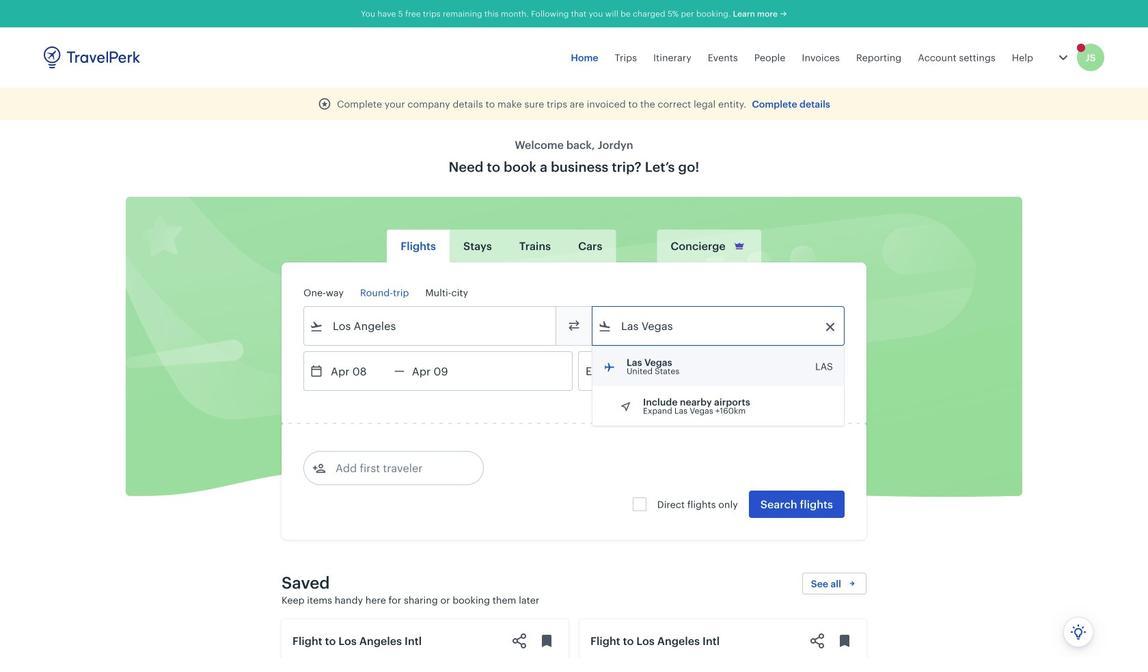 Task type: locate. For each thing, give the bounding box(es) containing it.
Depart text field
[[323, 352, 395, 390]]

To search field
[[612, 315, 827, 337]]



Task type: describe. For each thing, give the bounding box(es) containing it.
From search field
[[323, 315, 538, 337]]

Add first traveler search field
[[326, 457, 468, 479]]

Return text field
[[405, 352, 476, 390]]



